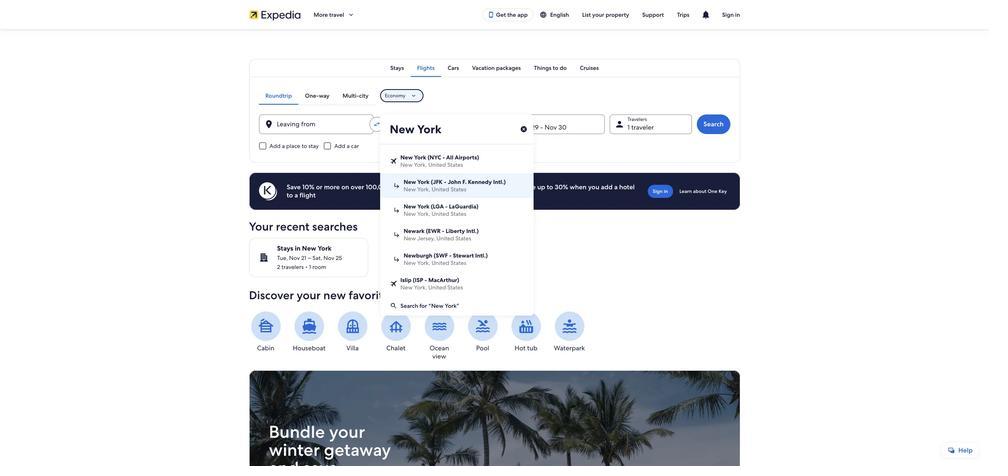 Task type: describe. For each thing, give the bounding box(es) containing it.
newburgh
[[404, 252, 433, 260]]

cabin button
[[249, 312, 283, 353]]

key
[[719, 188, 727, 195]]

tab list containing stays
[[249, 59, 740, 77]]

your for list
[[593, 11, 605, 18]]

member
[[428, 183, 454, 192]]

–
[[308, 255, 311, 262]]

sign in link
[[648, 185, 673, 198]]

save inside the save 10% or more on over 100,000 hotels with member prices. also, members save up to 30% when you add a hotel to a flight
[[523, 183, 536, 192]]

winter
[[269, 439, 320, 462]]

vacation packages
[[472, 64, 521, 72]]

search for search
[[704, 120, 724, 129]]

prices.
[[455, 183, 475, 192]]

members
[[493, 183, 521, 192]]

cars link
[[441, 59, 466, 77]]

directional image for new york (jfk - john f. kennedy intl.)
[[393, 182, 401, 190]]

or
[[316, 183, 323, 192]]

new york (nyc - all airports) new york, united states
[[401, 154, 479, 169]]

- inside new york (jfk - john f. kennedy intl.) new york, united states
[[444, 179, 447, 186]]

travel
[[329, 11, 344, 18]]

about
[[693, 188, 707, 195]]

one
[[708, 188, 718, 195]]

sign in inside dropdown button
[[723, 11, 740, 18]]

stays in new york tue, nov 21 – sat, nov 25 2 travelers • 1 room
[[277, 244, 342, 271]]

tue,
[[277, 255, 288, 262]]

travel sale activities deals image
[[249, 371, 740, 467]]

packages
[[496, 64, 521, 72]]

multi-city link
[[336, 87, 375, 105]]

you
[[588, 183, 600, 192]]

villa button
[[336, 312, 369, 353]]

vacation packages link
[[466, 59, 528, 77]]

roundtrip link
[[259, 87, 299, 105]]

stays for stays in new york tue, nov 21 – sat, nov 25 2 travelers • 1 room
[[277, 244, 293, 253]]

add a car
[[334, 142, 359, 150]]

when
[[570, 183, 587, 192]]

one-way link
[[299, 87, 336, 105]]

(isp
[[413, 277, 423, 284]]

york for (lga
[[418, 203, 430, 210]]

list your property link
[[576, 7, 636, 22]]

2
[[277, 264, 280, 271]]

new
[[324, 288, 346, 303]]

f.
[[463, 179, 467, 186]]

a left flight
[[295, 191, 298, 200]]

your recent searches
[[249, 219, 358, 234]]

a left car
[[347, 142, 350, 150]]

hot tub button
[[510, 312, 543, 353]]

do
[[560, 64, 567, 72]]

macarthur)
[[429, 277, 459, 284]]

directional image
[[393, 256, 401, 263]]

your for bundle
[[329, 421, 365, 444]]

bundle your winter getaway and save main content
[[0, 29, 990, 467]]

york, inside new york (jfk - john f. kennedy intl.) new york, united states
[[417, 186, 430, 193]]

(ewr
[[426, 228, 441, 235]]

bundle your winter getaway and save
[[269, 421, 391, 467]]

get
[[496, 11, 506, 18]]

nov 29 - nov 30
[[518, 123, 567, 132]]

nov 29 - nov 30 button
[[500, 115, 605, 134]]

search for search for "new york"
[[401, 303, 418, 310]]

tab list containing roundtrip
[[259, 87, 375, 105]]

hotel
[[620, 183, 635, 192]]

25
[[336, 255, 342, 262]]

states inside islip (isp - macarthur) new york, united states
[[448, 284, 463, 292]]

york, inside islip (isp - macarthur) new york, united states
[[414, 284, 427, 292]]

search button
[[697, 115, 731, 134]]

- inside new york (lga - laguardia) new york, united states
[[445, 203, 448, 210]]

sign inside bundle your winter getaway and save main content
[[653, 188, 663, 195]]

all
[[446, 154, 454, 161]]

ocean view button
[[423, 312, 456, 361]]

discover your new favorite stay
[[249, 288, 414, 303]]

directional image for newark (ewr - liberty intl.)
[[393, 231, 401, 239]]

10%
[[302, 183, 315, 192]]

car
[[351, 142, 359, 150]]

learn about one key
[[680, 188, 727, 195]]

chalet
[[387, 344, 406, 353]]

"new
[[429, 303, 444, 310]]

29
[[532, 123, 539, 132]]

newburgh (swf - stewart intl.) new york, united states
[[404, 252, 488, 267]]

1 inside dropdown button
[[628, 123, 630, 132]]

vacation
[[472, 64, 495, 72]]

way
[[319, 92, 330, 99]]

save inside bundle your winter getaway and save
[[303, 457, 338, 467]]

york inside stays in new york tue, nov 21 – sat, nov 25 2 travelers • 1 room
[[318, 244, 332, 253]]

new inside stays in new york tue, nov 21 – sat, nov 25 2 travelers • 1 room
[[302, 244, 316, 253]]

hot
[[515, 344, 526, 353]]

new york (lga - laguardia) new york, united states
[[404, 203, 479, 218]]

united inside new york (nyc - all airports) new york, united states
[[429, 161, 446, 169]]

more
[[314, 11, 328, 18]]

intl.) for newark (ewr - liberty intl.) new jersey, united states
[[466, 228, 479, 235]]

property
[[606, 11, 629, 18]]

- inside button
[[541, 123, 543, 132]]

islip (isp - macarthur) new york, united states
[[401, 277, 463, 292]]

the
[[508, 11, 516, 18]]

united inside newark (ewr - liberty intl.) new jersey, united states
[[437, 235, 454, 242]]

in inside dropdown button
[[736, 11, 740, 18]]

kennedy
[[468, 179, 492, 186]]

30%
[[555, 183, 568, 192]]

economy button
[[380, 89, 424, 102]]

list your property
[[582, 11, 629, 18]]

city
[[359, 92, 369, 99]]

nov left 29
[[518, 123, 530, 132]]

expedia logo image
[[249, 9, 301, 20]]

multi-
[[343, 92, 359, 99]]

discover
[[249, 288, 294, 303]]

save
[[287, 183, 301, 192]]

trips link
[[671, 7, 696, 22]]

with
[[413, 183, 426, 192]]

place
[[286, 142, 300, 150]]



Task type: vqa. For each thing, say whether or not it's contained in the screenshot.


Task type: locate. For each thing, give the bounding box(es) containing it.
0 horizontal spatial your
[[297, 288, 321, 303]]

intl.) for newburgh (swf - stewart intl.) new york, united states
[[475, 252, 488, 260]]

add a place to stay
[[270, 142, 319, 150]]

1 vertical spatial stay
[[392, 288, 414, 303]]

stays
[[390, 64, 404, 72], [277, 244, 293, 253]]

waterpark
[[554, 344, 585, 353]]

houseboat button
[[293, 312, 326, 353]]

intl.) inside new york (jfk - john f. kennedy intl.) new york, united states
[[493, 179, 506, 186]]

0 vertical spatial search
[[704, 120, 724, 129]]

directional image down hotels
[[393, 207, 401, 214]]

1 vertical spatial save
[[303, 457, 338, 467]]

united inside islip (isp - macarthur) new york, united states
[[429, 284, 446, 292]]

states inside new york (lga - laguardia) new york, united states
[[451, 210, 467, 218]]

directional image right 100,000
[[393, 182, 401, 190]]

flight
[[300, 191, 316, 200]]

small image inside english button
[[540, 11, 547, 18]]

searches
[[312, 219, 358, 234]]

1 vertical spatial small image
[[390, 158, 397, 165]]

more travel
[[314, 11, 344, 18]]

0 vertical spatial tab list
[[249, 59, 740, 77]]

tub
[[527, 344, 538, 353]]

1 vertical spatial your
[[297, 288, 321, 303]]

1 vertical spatial in
[[664, 188, 668, 195]]

sign in right communication center icon
[[723, 11, 740, 18]]

john
[[448, 179, 461, 186]]

stays image
[[259, 253, 269, 263]]

york, left (nyc
[[414, 161, 427, 169]]

stay for discover your new favorite stay
[[392, 288, 414, 303]]

1 horizontal spatial stays
[[390, 64, 404, 72]]

directional image for new york (lga - laguardia)
[[393, 207, 401, 214]]

0 horizontal spatial stay
[[309, 142, 319, 150]]

intl.) right also,
[[493, 179, 506, 186]]

- right (lga
[[445, 203, 448, 210]]

0 horizontal spatial in
[[295, 244, 300, 253]]

recent
[[276, 219, 310, 234]]

directional image
[[393, 182, 401, 190], [393, 207, 401, 214], [393, 231, 401, 239]]

small image
[[390, 280, 397, 288]]

small image down small icon
[[390, 303, 397, 310]]

1 horizontal spatial add
[[334, 142, 345, 150]]

united up (ewr
[[432, 210, 449, 218]]

york for (nyc
[[414, 154, 427, 161]]

1 vertical spatial sign
[[653, 188, 663, 195]]

united left all
[[429, 161, 446, 169]]

to inside tab list
[[553, 64, 559, 72]]

new inside newark (ewr - liberty intl.) new jersey, united states
[[404, 235, 416, 242]]

- inside newburgh (swf - stewart intl.) new york, united states
[[449, 252, 452, 260]]

stays up tue,
[[277, 244, 293, 253]]

getaway
[[324, 439, 391, 462]]

stay right place on the top left of page
[[309, 142, 319, 150]]

2 horizontal spatial your
[[593, 11, 605, 18]]

ocean view
[[430, 344, 449, 361]]

add left place on the top left of page
[[270, 142, 281, 150]]

small image left english on the top of page
[[540, 11, 547, 18]]

in inside stays in new york tue, nov 21 – sat, nov 25 2 travelers • 1 room
[[295, 244, 300, 253]]

1 horizontal spatial 1
[[628, 123, 630, 132]]

1 vertical spatial tab list
[[259, 87, 375, 105]]

0 horizontal spatial add
[[270, 142, 281, 150]]

- right (swf
[[449, 252, 452, 260]]

1 horizontal spatial sign
[[723, 11, 734, 18]]

- left all
[[443, 154, 445, 161]]

2 vertical spatial your
[[329, 421, 365, 444]]

view
[[433, 353, 446, 361]]

search inside search button
[[704, 120, 724, 129]]

more travel button
[[307, 5, 361, 25]]

0 vertical spatial stay
[[309, 142, 319, 150]]

communication center icon image
[[701, 10, 711, 20]]

pool
[[476, 344, 489, 353]]

cars
[[448, 64, 459, 72]]

small image
[[540, 11, 547, 18], [390, 158, 397, 165], [390, 303, 397, 310]]

things
[[534, 64, 552, 72]]

clear going to image
[[520, 126, 528, 133]]

1 vertical spatial sign in
[[653, 188, 668, 195]]

0 vertical spatial 1
[[628, 123, 630, 132]]

in right communication center icon
[[736, 11, 740, 18]]

add for add a place to stay
[[270, 142, 281, 150]]

york, right islip
[[414, 284, 427, 292]]

airports)
[[455, 154, 479, 161]]

stays inside tab list
[[390, 64, 404, 72]]

trailing image
[[348, 11, 355, 18]]

sign in button
[[716, 5, 747, 25]]

united up (swf
[[437, 235, 454, 242]]

tab list
[[249, 59, 740, 77], [259, 87, 375, 105]]

hotels
[[393, 183, 411, 192]]

intl.) right the liberty
[[466, 228, 479, 235]]

states inside new york (nyc - all airports) new york, united states
[[448, 161, 463, 169]]

york inside new york (jfk - john f. kennedy intl.) new york, united states
[[418, 179, 430, 186]]

sign left learn
[[653, 188, 663, 195]]

1 right •
[[309, 264, 311, 271]]

stay for add a place to stay
[[309, 142, 319, 150]]

stays link
[[384, 59, 411, 77]]

york up sat, on the left
[[318, 244, 332, 253]]

1 horizontal spatial in
[[664, 188, 668, 195]]

-
[[541, 123, 543, 132], [443, 154, 445, 161], [444, 179, 447, 186], [445, 203, 448, 210], [442, 228, 445, 235], [449, 252, 452, 260], [425, 277, 427, 284]]

1 vertical spatial 1
[[309, 264, 311, 271]]

over
[[351, 183, 364, 192]]

1 horizontal spatial your
[[329, 421, 365, 444]]

york for (jfk
[[418, 179, 430, 186]]

2 vertical spatial in
[[295, 244, 300, 253]]

your for discover
[[297, 288, 321, 303]]

0 vertical spatial sign
[[723, 11, 734, 18]]

to
[[553, 64, 559, 72], [302, 142, 307, 150], [547, 183, 553, 192], [287, 191, 293, 200]]

stay down small icon
[[392, 288, 414, 303]]

21
[[301, 255, 306, 262]]

english button
[[533, 7, 576, 22]]

flights
[[417, 64, 435, 72]]

things to do
[[534, 64, 567, 72]]

new inside newburgh (swf - stewart intl.) new york, united states
[[404, 260, 416, 267]]

hot tub
[[515, 344, 538, 353]]

laguardia)
[[449, 203, 479, 210]]

1 horizontal spatial search
[[704, 120, 724, 129]]

economy
[[385, 93, 406, 99]]

0 vertical spatial sign in
[[723, 11, 740, 18]]

- inside newark (ewr - liberty intl.) new jersey, united states
[[442, 228, 445, 235]]

1 vertical spatial search
[[401, 303, 418, 310]]

york, left (lga
[[417, 210, 430, 218]]

- right (isp on the left bottom of the page
[[425, 277, 427, 284]]

nov
[[518, 123, 530, 132], [545, 123, 557, 132], [289, 255, 300, 262], [323, 255, 334, 262]]

2 vertical spatial intl.)
[[475, 252, 488, 260]]

cruises
[[580, 64, 599, 72]]

united up (lga
[[432, 186, 449, 193]]

jersey,
[[417, 235, 435, 242]]

villa
[[347, 344, 359, 353]]

states inside new york (jfk - john f. kennedy intl.) new york, united states
[[451, 186, 467, 193]]

york inside new york (lga - laguardia) new york, united states
[[418, 203, 430, 210]]

1 inside stays in new york tue, nov 21 – sat, nov 25 2 travelers • 1 room
[[309, 264, 311, 271]]

small image for search for "new york"
[[390, 303, 397, 310]]

stays up economy at the top left
[[390, 64, 404, 72]]

sign in inside bundle your winter getaway and save main content
[[653, 188, 668, 195]]

download button title image
[[488, 11, 495, 18]]

1 horizontal spatial stay
[[392, 288, 414, 303]]

to right place on the top left of page
[[302, 142, 307, 150]]

1 vertical spatial directional image
[[393, 207, 401, 214]]

sign right communication center icon
[[723, 11, 734, 18]]

york, left (jfk
[[417, 186, 430, 193]]

favorite
[[349, 288, 390, 303]]

directional image left newark
[[393, 231, 401, 239]]

save 10% or more on over 100,000 hotels with member prices. also, members save up to 30% when you add a hotel to a flight
[[287, 183, 635, 200]]

sign inside dropdown button
[[723, 11, 734, 18]]

1 add from the left
[[270, 142, 281, 150]]

intl.) right stewart
[[475, 252, 488, 260]]

islip
[[401, 277, 412, 284]]

- inside islip (isp - macarthur) new york, united states
[[425, 277, 427, 284]]

stays inside stays in new york tue, nov 21 – sat, nov 25 2 travelers • 1 room
[[277, 244, 293, 253]]

your inside bundle your winter getaway and save
[[329, 421, 365, 444]]

york, up (isp on the left bottom of the page
[[417, 260, 430, 267]]

add
[[601, 183, 613, 192]]

things to do link
[[528, 59, 574, 77]]

york inside new york (nyc - all airports) new york, united states
[[414, 154, 427, 161]]

states inside newark (ewr - liberty intl.) new jersey, united states
[[456, 235, 471, 242]]

- right (jfk
[[444, 179, 447, 186]]

united inside new york (lga - laguardia) new york, united states
[[432, 210, 449, 218]]

nov left 30
[[545, 123, 557, 132]]

and
[[269, 457, 299, 467]]

add
[[270, 142, 281, 150], [334, 142, 345, 150]]

learn
[[680, 188, 692, 195]]

1 vertical spatial intl.)
[[466, 228, 479, 235]]

united up "new
[[429, 284, 446, 292]]

Going to text field
[[380, 115, 534, 144]]

0 vertical spatial directional image
[[393, 182, 401, 190]]

support link
[[636, 7, 671, 22]]

new york (jfk - john f. kennedy intl.) new york, united states
[[404, 179, 506, 193]]

united up macarthur)
[[432, 260, 449, 267]]

in up travelers
[[295, 244, 300, 253]]

to left do
[[553, 64, 559, 72]]

sat,
[[312, 255, 322, 262]]

0 vertical spatial small image
[[540, 11, 547, 18]]

add left car
[[334, 142, 345, 150]]

states inside newburgh (swf - stewart intl.) new york, united states
[[451, 260, 467, 267]]

1 left traveler
[[628, 123, 630, 132]]

nov left 25
[[323, 255, 334, 262]]

30
[[559, 123, 567, 132]]

3 directional image from the top
[[393, 231, 401, 239]]

to left flight
[[287, 191, 293, 200]]

app
[[518, 11, 528, 18]]

2 vertical spatial small image
[[390, 303, 397, 310]]

0 horizontal spatial save
[[303, 457, 338, 467]]

york left (nyc
[[414, 154, 427, 161]]

liberty
[[446, 228, 465, 235]]

0 horizontal spatial stays
[[277, 244, 293, 253]]

united inside new york (jfk - john f. kennedy intl.) new york, united states
[[432, 186, 449, 193]]

- right (ewr
[[442, 228, 445, 235]]

york, inside newburgh (swf - stewart intl.) new york, united states
[[417, 260, 430, 267]]

travelers
[[281, 264, 304, 271]]

2 vertical spatial directional image
[[393, 231, 401, 239]]

cabin
[[257, 344, 275, 353]]

0 horizontal spatial search
[[401, 303, 418, 310]]

new inside islip (isp - macarthur) new york, united states
[[401, 284, 413, 292]]

2 add from the left
[[334, 142, 345, 150]]

york, inside new york (nyc - all airports) new york, united states
[[414, 161, 427, 169]]

- inside new york (nyc - all airports) new york, united states
[[443, 154, 445, 161]]

0 vertical spatial your
[[593, 11, 605, 18]]

sign in left learn
[[653, 188, 668, 195]]

add for add a car
[[334, 142, 345, 150]]

save left up
[[523, 183, 536, 192]]

1 vertical spatial stays
[[277, 244, 293, 253]]

a right 'add'
[[614, 183, 618, 192]]

on
[[342, 183, 349, 192]]

•
[[305, 264, 308, 271]]

0 horizontal spatial sign
[[653, 188, 663, 195]]

1 traveler button
[[610, 115, 692, 134]]

small image for english
[[540, 11, 547, 18]]

stays for stays
[[390, 64, 404, 72]]

1 directional image from the top
[[393, 182, 401, 190]]

in left learn
[[664, 188, 668, 195]]

(jfk
[[431, 179, 443, 186]]

houseboat
[[293, 344, 326, 353]]

york left (jfk
[[418, 179, 430, 186]]

learn about one key link
[[677, 185, 731, 198]]

0 horizontal spatial sign in
[[653, 188, 668, 195]]

pool button
[[466, 312, 500, 353]]

save right and
[[303, 457, 338, 467]]

to right up
[[547, 183, 553, 192]]

intl.) inside newburgh (swf - stewart intl.) new york, united states
[[475, 252, 488, 260]]

york left (lga
[[418, 203, 430, 210]]

2 horizontal spatial in
[[736, 11, 740, 18]]

your inside "link"
[[593, 11, 605, 18]]

0 vertical spatial intl.)
[[493, 179, 506, 186]]

get the app link
[[483, 8, 533, 21]]

0 vertical spatial in
[[736, 11, 740, 18]]

0 vertical spatial save
[[523, 183, 536, 192]]

trips
[[677, 11, 690, 18]]

in
[[736, 11, 740, 18], [664, 188, 668, 195], [295, 244, 300, 253]]

traveler
[[632, 123, 654, 132]]

swap origin and destination values image
[[373, 121, 381, 128]]

flights link
[[411, 59, 441, 77]]

0 vertical spatial stays
[[390, 64, 404, 72]]

york, inside new york (lga - laguardia) new york, united states
[[417, 210, 430, 218]]

small image up hotels
[[390, 158, 397, 165]]

room
[[312, 264, 326, 271]]

your
[[249, 219, 273, 234]]

nov up travelers
[[289, 255, 300, 262]]

0 horizontal spatial 1
[[309, 264, 311, 271]]

united inside newburgh (swf - stewart intl.) new york, united states
[[432, 260, 449, 267]]

a left place on the top left of page
[[282, 142, 285, 150]]

1 horizontal spatial sign in
[[723, 11, 740, 18]]

get the app
[[496, 11, 528, 18]]

- right 29
[[541, 123, 543, 132]]

2 directional image from the top
[[393, 207, 401, 214]]

1 horizontal spatial save
[[523, 183, 536, 192]]

intl.) inside newark (ewr - liberty intl.) new jersey, united states
[[466, 228, 479, 235]]



